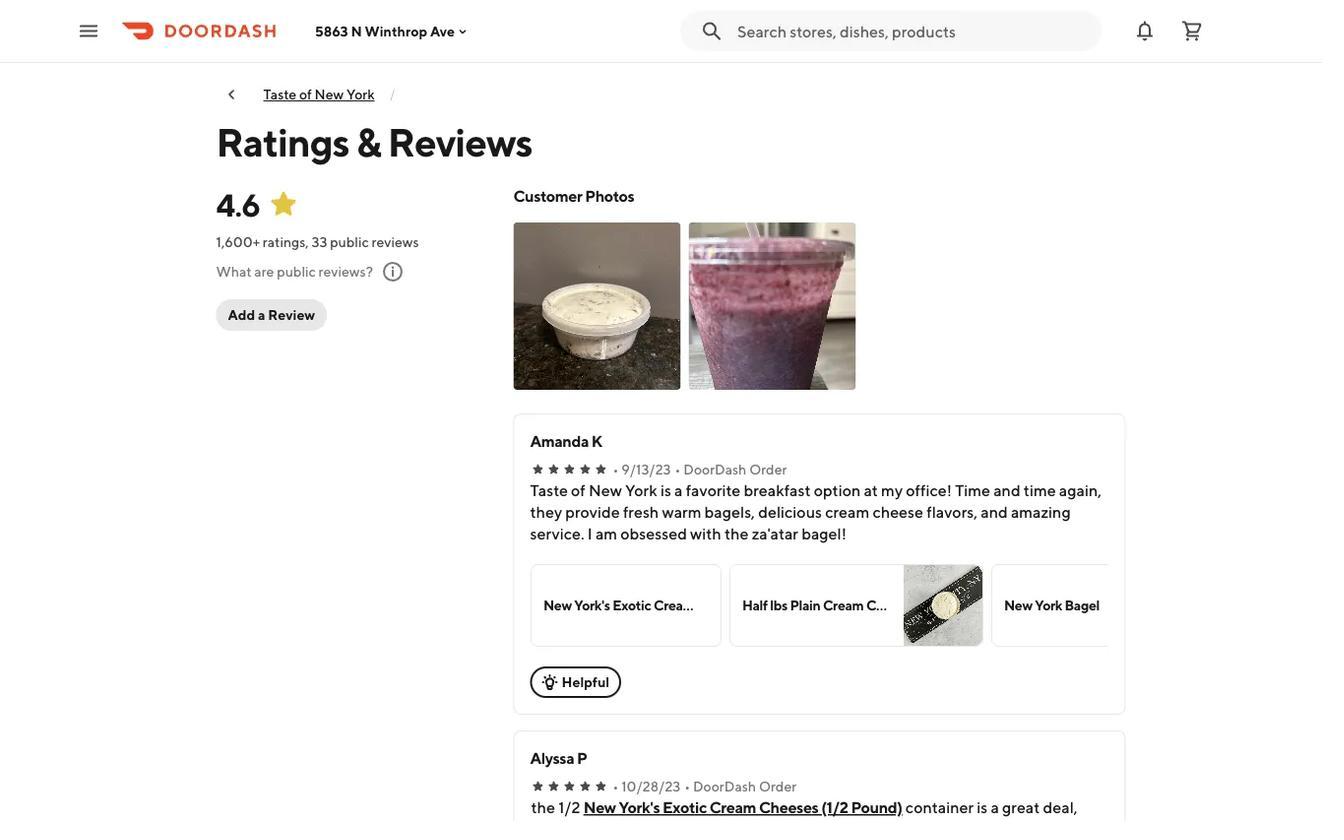Task type: describe. For each thing, give the bounding box(es) containing it.
taste of new york
[[263, 86, 375, 102]]

0 horizontal spatial cream
[[653, 597, 694, 613]]

of
[[299, 86, 312, 102]]

helpful button
[[530, 667, 621, 698]]

new up helpful button
[[543, 597, 571, 613]]

new right 'of'
[[315, 86, 344, 102]]

k
[[592, 432, 602, 450]]

1 vertical spatial pound)
[[851, 798, 903, 817]]

0 horizontal spatial exotic
[[612, 597, 651, 613]]

half lbs plain cream cheese button
[[729, 564, 983, 647]]

9/13/23
[[621, 461, 671, 478]]

customer
[[513, 187, 582, 205]]

half lbs plain cream cheese
[[742, 597, 912, 613]]

Store search: begin typing to search for stores available on DoorDash text field
[[737, 20, 1090, 42]]

cream inside "half lbs plain cream cheese" button
[[823, 597, 863, 613]]

plain
[[790, 597, 820, 613]]

alyssa p
[[530, 749, 587, 767]]

photos
[[585, 187, 634, 205]]

0 horizontal spatial york's
[[574, 597, 610, 613]]

new york bagel button
[[991, 564, 1245, 647]]

1 vertical spatial new york's exotic cream cheeses (1/2 pound)
[[584, 798, 903, 817]]

• right 9/13/23
[[675, 461, 681, 478]]

• left 9/13/23
[[613, 461, 619, 478]]

taste of new york link
[[263, 86, 375, 102]]

1 horizontal spatial exotic
[[663, 798, 707, 817]]

• 9/13/23 • doordash order
[[613, 461, 787, 478]]

add a review
[[228, 307, 315, 323]]

0 vertical spatial public
[[330, 234, 369, 250]]

reviews?
[[319, 263, 373, 280]]

• right "10/28/23"
[[685, 778, 690, 795]]

,
[[305, 234, 309, 250]]

• 10/28/23 • doordash order
[[613, 778, 797, 795]]

1 horizontal spatial cream
[[710, 798, 756, 817]]

york inside button
[[1035, 597, 1062, 613]]

helpful
[[562, 674, 610, 690]]

ave
[[430, 23, 455, 39]]

new york bagel
[[1004, 597, 1099, 613]]

doordash for amanda k
[[684, 461, 747, 478]]

open menu image
[[77, 19, 100, 43]]

item photo 1 image
[[513, 223, 681, 390]]

1 vertical spatial public
[[277, 263, 316, 280]]

10/28/23
[[621, 778, 681, 795]]

&
[[356, 118, 381, 165]]



Task type: vqa. For each thing, say whether or not it's contained in the screenshot.
MENU
no



Task type: locate. For each thing, give the bounding box(es) containing it.
1,600+
[[216, 234, 260, 250]]

1 horizontal spatial (1/2
[[821, 798, 848, 817]]

exotic up helpful button
[[612, 597, 651, 613]]

public up reviews?
[[330, 234, 369, 250]]

what
[[216, 263, 252, 280]]

1 horizontal spatial public
[[330, 234, 369, 250]]

york up &
[[347, 86, 375, 102]]

4.6
[[216, 186, 260, 223]]

york's down "10/28/23"
[[619, 798, 660, 817]]

doordash right 9/13/23
[[684, 461, 747, 478]]

1 vertical spatial york's
[[619, 798, 660, 817]]

amanda k
[[530, 432, 602, 450]]

0 horizontal spatial (1/2
[[751, 597, 775, 613]]

5863 n winthrop ave
[[315, 23, 455, 39]]

1 vertical spatial exotic
[[663, 798, 707, 817]]

0 horizontal spatial pound)
[[777, 597, 822, 613]]

york's up helpful at the left of the page
[[574, 597, 610, 613]]

cheeses left lbs
[[697, 597, 749, 613]]

0 vertical spatial doordash
[[684, 461, 747, 478]]

0 horizontal spatial cheeses
[[697, 597, 749, 613]]

0 vertical spatial cheeses
[[697, 597, 749, 613]]

public
[[330, 234, 369, 250], [277, 263, 316, 280]]

new york's exotic cream cheeses (1/2 pound) button
[[530, 564, 822, 647], [584, 797, 903, 818]]

review
[[268, 307, 315, 323]]

cream left half
[[653, 597, 694, 613]]

0 items, open order cart image
[[1181, 19, 1204, 43]]

0 vertical spatial york
[[347, 86, 375, 102]]

york's
[[574, 597, 610, 613], [619, 798, 660, 817]]

33
[[312, 234, 327, 250]]

5863 n winthrop ave button
[[315, 23, 471, 39]]

item photo 2 image
[[689, 223, 856, 390]]

cheeses
[[697, 597, 749, 613], [759, 798, 819, 817]]

1 vertical spatial (1/2
[[821, 798, 848, 817]]

5863
[[315, 23, 348, 39]]

new down p
[[584, 798, 616, 817]]

add
[[228, 307, 255, 323]]

alyssa
[[530, 749, 574, 767]]

0 vertical spatial new york's exotic cream cheeses (1/2 pound)
[[543, 597, 822, 613]]

pound)
[[777, 597, 822, 613], [851, 798, 903, 817]]

are
[[254, 263, 274, 280]]

0 vertical spatial pound)
[[777, 597, 822, 613]]

exotic
[[612, 597, 651, 613], [663, 798, 707, 817]]

order for k
[[749, 461, 787, 478]]

ratings
[[263, 234, 305, 250]]

a
[[258, 307, 265, 323]]

public down ,
[[277, 263, 316, 280]]

new york's exotic cream cheeses (1/2 pound)
[[543, 597, 822, 613], [584, 798, 903, 817]]

0 vertical spatial (1/2
[[751, 597, 775, 613]]

doordash for alyssa p
[[693, 778, 756, 795]]

add a review button
[[216, 299, 327, 331]]

1 horizontal spatial cheeses
[[759, 798, 819, 817]]

what are public reviews?
[[216, 263, 373, 280]]

ratings
[[216, 118, 349, 165]]

doordash right "10/28/23"
[[693, 778, 756, 795]]

1 vertical spatial order
[[759, 778, 797, 795]]

0 vertical spatial order
[[749, 461, 787, 478]]

•
[[613, 461, 619, 478], [675, 461, 681, 478], [613, 778, 619, 795], [685, 778, 690, 795]]

half lbs plain cream cheese image
[[903, 565, 982, 646]]

1,600+ ratings , 33 public reviews
[[216, 234, 419, 250]]

0 horizontal spatial public
[[277, 263, 316, 280]]

amanda
[[530, 432, 589, 450]]

new inside button
[[1004, 597, 1032, 613]]

0 vertical spatial new york's exotic cream cheeses (1/2 pound) button
[[530, 564, 822, 647]]

customer photos
[[513, 187, 634, 205]]

1 vertical spatial new york's exotic cream cheeses (1/2 pound) button
[[584, 797, 903, 818]]

1 vertical spatial doordash
[[693, 778, 756, 795]]

0 horizontal spatial york
[[347, 86, 375, 102]]

p
[[577, 749, 587, 767]]

1 horizontal spatial pound)
[[851, 798, 903, 817]]

ratings & reviews
[[216, 118, 532, 165]]

cheeses down • 10/28/23 • doordash order
[[759, 798, 819, 817]]

1 vertical spatial york
[[1035, 597, 1062, 613]]

reviews
[[388, 118, 532, 165]]

cream
[[653, 597, 694, 613], [823, 597, 863, 613], [710, 798, 756, 817]]

2 horizontal spatial cream
[[823, 597, 863, 613]]

doordash
[[684, 461, 747, 478], [693, 778, 756, 795]]

cream right plain
[[823, 597, 863, 613]]

(1/2
[[751, 597, 775, 613], [821, 798, 848, 817]]

winthrop
[[365, 23, 427, 39]]

new
[[315, 86, 344, 102], [543, 597, 571, 613], [1004, 597, 1032, 613], [584, 798, 616, 817]]

reviews
[[372, 234, 419, 250]]

lbs
[[770, 597, 787, 613]]

cream down • 10/28/23 • doordash order
[[710, 798, 756, 817]]

exotic down • 10/28/23 • doordash order
[[663, 798, 707, 817]]

york left "bagel"
[[1035, 597, 1062, 613]]

0 vertical spatial exotic
[[612, 597, 651, 613]]

notification bell image
[[1133, 19, 1157, 43]]

0 vertical spatial york's
[[574, 597, 610, 613]]

1 horizontal spatial york
[[1035, 597, 1062, 613]]

1 horizontal spatial york's
[[619, 798, 660, 817]]

order
[[749, 461, 787, 478], [759, 778, 797, 795]]

• left "10/28/23"
[[613, 778, 619, 795]]

order for p
[[759, 778, 797, 795]]

bagel
[[1064, 597, 1099, 613]]

new left "bagel"
[[1004, 597, 1032, 613]]

back to store button image
[[224, 87, 240, 102]]

taste
[[263, 86, 296, 102]]

cheese
[[866, 597, 912, 613]]

half
[[742, 597, 767, 613]]

york
[[347, 86, 375, 102], [1035, 597, 1062, 613]]

1 vertical spatial cheeses
[[759, 798, 819, 817]]

n
[[351, 23, 362, 39]]



